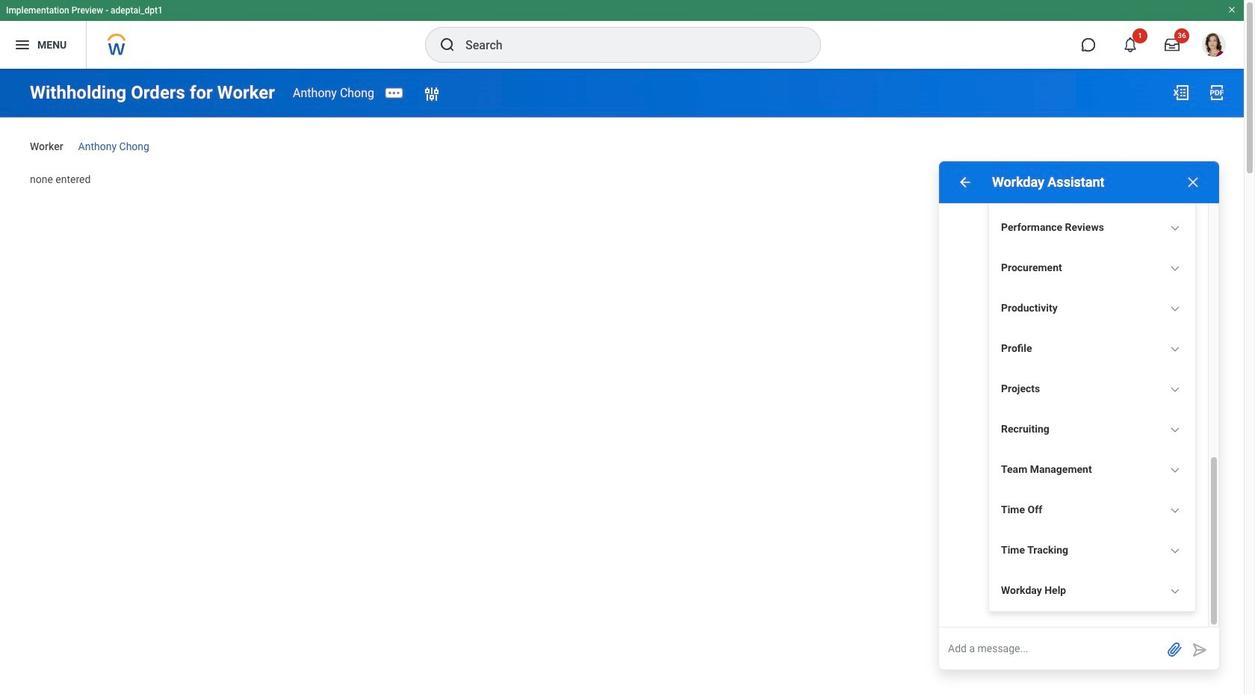 Task type: locate. For each thing, give the bounding box(es) containing it.
banner
[[0, 0, 1244, 69]]

chevron up image
[[1170, 505, 1180, 515], [1170, 545, 1180, 556], [1170, 586, 1180, 596]]

inbox large image
[[1165, 37, 1180, 52]]

justify image
[[13, 36, 31, 54]]

region
[[939, 0, 1219, 669]]

3 chevron up image from the top
[[1170, 586, 1180, 596]]

0 vertical spatial chevron up image
[[1170, 505, 1180, 515]]

x image
[[1186, 175, 1201, 190]]

change selection image
[[423, 86, 441, 103]]

notifications large image
[[1123, 37, 1138, 52]]

arrow left image
[[958, 175, 973, 190]]

1 vertical spatial chevron up image
[[1170, 545, 1180, 556]]

main content
[[0, 69, 1244, 200]]

application
[[939, 628, 1219, 669]]

export to excel image
[[1172, 84, 1190, 102]]

2 vertical spatial chevron up image
[[1170, 586, 1180, 596]]

upload clip image
[[1165, 640, 1183, 658]]

profile logan mcneil image
[[1202, 33, 1226, 60]]

send image
[[1191, 641, 1209, 659]]



Task type: vqa. For each thing, say whether or not it's contained in the screenshot.
SUMMARY icon
no



Task type: describe. For each thing, give the bounding box(es) containing it.
view printable version (pdf) image
[[1208, 84, 1226, 102]]

1 chevron up image from the top
[[1170, 505, 1180, 515]]

2 chevron up image from the top
[[1170, 545, 1180, 556]]

Search Workday  search field
[[465, 28, 790, 61]]

search image
[[439, 36, 456, 54]]

Add a message... text field
[[939, 628, 1162, 669]]

close environment banner image
[[1227, 5, 1236, 14]]



